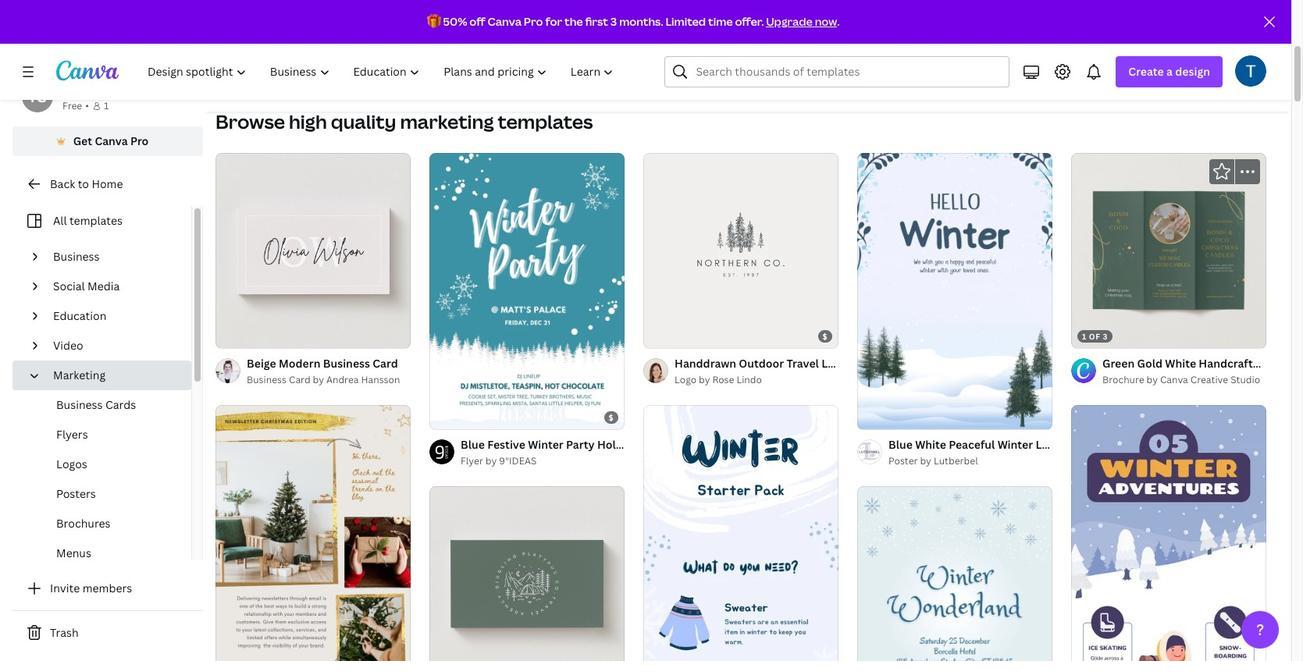 Task type: describe. For each thing, give the bounding box(es) containing it.
0 vertical spatial card
[[373, 356, 398, 371]]

browse
[[216, 109, 285, 134]]

time
[[709, 14, 733, 29]]

pro inside get canva pro button
[[130, 134, 149, 148]]

create a design button
[[1117, 56, 1223, 88]]

blue for blue festive winter party holiday flyer
[[461, 437, 485, 452]]

months.
[[620, 14, 664, 29]]

design
[[1176, 64, 1211, 79]]

0 horizontal spatial 1
[[104, 99, 109, 113]]

trash
[[50, 626, 79, 641]]

handdrawn outdoor travel logo design link
[[675, 355, 887, 373]]

2 brochure image from the left
[[904, 0, 1016, 51]]

handdrawn
[[675, 356, 737, 371]]

1 horizontal spatial logos link
[[553, 0, 703, 84]]

blue for blue white peaceful winter landscape illustration poster
[[889, 437, 913, 452]]

business card by andrea hansson link
[[247, 373, 400, 388]]

by for modern
[[313, 373, 324, 387]]

white inside the green gold white handcrafted busine brochure by canva creative studio
[[1166, 356, 1197, 371]]

brochures link
[[25, 509, 191, 539]]

0 horizontal spatial card
[[289, 373, 311, 387]]

0 vertical spatial flyer
[[641, 437, 668, 452]]

1 vertical spatial logos link
[[25, 450, 191, 480]]

education
[[53, 309, 106, 323]]

green & grey aesthetic minimalist travel agency business card image
[[430, 486, 625, 662]]

blue creative winter started with illustration infographic image
[[644, 405, 839, 662]]

members
[[83, 581, 132, 596]]

invite members button
[[13, 573, 203, 605]]

newsletter image
[[1228, 0, 1304, 63]]

blue festive winter party holiday flyer flyer by 9"ideas
[[461, 437, 668, 468]]

1 horizontal spatial pro
[[524, 14, 543, 29]]

1 vertical spatial posters
[[56, 487, 96, 502]]

winter inside blue white peaceful winter landscape illustration poster poster by lutberbel
[[998, 437, 1034, 452]]

1 vertical spatial menus
[[56, 546, 91, 561]]

back to home
[[50, 177, 123, 191]]

posters link for logos link to the right
[[722, 0, 872, 84]]

canva inside the green gold white handcrafted busine brochure by canva creative studio
[[1161, 373, 1189, 387]]

flyers link for logos link to the right
[[384, 0, 534, 84]]

get
[[73, 134, 92, 148]]

first
[[586, 14, 609, 29]]

trash link
[[13, 618, 203, 649]]

1 vertical spatial business cards
[[56, 398, 136, 413]]

poster by lutberbel link
[[889, 454, 1053, 469]]

1 vertical spatial cards
[[105, 398, 136, 413]]

a
[[1167, 64, 1173, 79]]

studio
[[1231, 373, 1261, 387]]

quality
[[331, 109, 396, 134]]

1 horizontal spatial canva
[[488, 14, 522, 29]]

tara schultz's team
[[63, 82, 165, 97]]

1 horizontal spatial menus
[[1059, 66, 1095, 81]]

business up the andrea
[[323, 356, 370, 371]]

tara schultz image
[[1236, 55, 1267, 87]]

white inside blue white peaceful winter landscape illustration poster poster by lutberbel
[[916, 437, 947, 452]]

gold
[[1138, 356, 1163, 371]]

0 vertical spatial logo
[[822, 356, 848, 371]]

3 for green gold white handcrafted busine
[[1104, 331, 1109, 342]]

0 vertical spatial logos
[[553, 66, 584, 81]]

$ for party
[[609, 412, 614, 423]]

blue white peaceful winter landscape illustration poster link
[[889, 436, 1192, 454]]

home
[[92, 177, 123, 191]]

newsletters link
[[1228, 0, 1304, 84]]

green gold white handcrafted busine link
[[1103, 355, 1304, 373]]

by inside blue white peaceful winter landscape illustration poster poster by lutberbel
[[921, 454, 932, 468]]

party
[[566, 437, 595, 452]]

off
[[470, 14, 486, 29]]

handdrawn outdoor travel logo design logo by rose lindo
[[675, 356, 887, 387]]

logo image inside logos link
[[582, 0, 661, 43]]

by for outdoor
[[699, 373, 711, 387]]

tara schultz's team image
[[22, 81, 53, 113]]

get canva pro
[[73, 134, 149, 148]]

rose
[[713, 373, 735, 387]]

by inside blue festive winter party holiday flyer flyer by 9"ideas
[[486, 454, 497, 468]]

team
[[138, 82, 165, 97]]

schultz's
[[88, 82, 136, 97]]

brochure by canva creative studio link
[[1103, 373, 1267, 388]]

invite
[[50, 581, 80, 596]]

get canva pro button
[[13, 127, 203, 156]]

business card image
[[216, 0, 366, 62]]

blue white peaceful winter landscape illustration poster poster by lutberbel
[[889, 437, 1192, 468]]

blue festive winter party holiday flyer image
[[430, 153, 625, 429]]

menu image inside menus link
[[1084, 0, 1163, 60]]

all
[[53, 213, 67, 228]]

.
[[838, 14, 840, 29]]

2 poster image from the left
[[754, 0, 825, 55]]

beige modern business card image
[[216, 153, 411, 348]]

1 for beige
[[227, 330, 231, 341]]

$ for logo
[[823, 331, 828, 342]]

free •
[[63, 99, 89, 113]]

1 logo image from the left
[[553, 0, 703, 63]]

upgrade
[[767, 14, 813, 29]]

by for gold
[[1147, 373, 1159, 387]]

social media
[[53, 279, 120, 294]]

free
[[63, 99, 82, 113]]

1 of 3 link for gold
[[1072, 153, 1267, 349]]

posters link for bottom logos link
[[25, 480, 191, 509]]

business down beige
[[247, 373, 287, 387]]

business down 'marketing'
[[56, 398, 103, 413]]

beige modern business card business card by andrea hansson
[[247, 356, 400, 387]]

0 vertical spatial templates
[[498, 109, 593, 134]]

lindo
[[737, 373, 762, 387]]

all templates link
[[22, 206, 182, 236]]

flyer by 9"ideas link
[[461, 454, 625, 469]]

peaceful
[[949, 437, 996, 452]]

education link
[[47, 302, 182, 331]]

offer.
[[736, 14, 764, 29]]

1 flyer image from the left
[[384, 0, 534, 63]]

tara schultz's team element
[[22, 81, 53, 113]]

business cards link for bottom logos link
[[25, 391, 191, 420]]

0 horizontal spatial flyers
[[56, 427, 88, 442]]

beige
[[247, 356, 276, 371]]

create a design
[[1129, 64, 1211, 79]]



Task type: locate. For each thing, give the bounding box(es) containing it.
blue left peaceful
[[889, 437, 913, 452]]

1 vertical spatial flyers
[[56, 427, 88, 442]]

for
[[546, 14, 563, 29]]

0 horizontal spatial templates
[[69, 213, 123, 228]]

white up lutberbel
[[916, 437, 947, 452]]

flyers
[[384, 66, 417, 81], [56, 427, 88, 442]]

menu image
[[1059, 0, 1209, 63], [1084, 0, 1163, 60]]

•
[[85, 99, 89, 113]]

1 horizontal spatial white
[[1166, 356, 1197, 371]]

business cards up browse
[[216, 66, 296, 81]]

by down gold
[[1147, 373, 1159, 387]]

1 horizontal spatial business cards link
[[216, 0, 366, 84]]

brochure
[[1103, 373, 1145, 387]]

1 horizontal spatial poster
[[1158, 437, 1192, 452]]

light blue minimalist winter wonderland flyer image
[[858, 487, 1053, 662]]

0 horizontal spatial canva
[[95, 134, 128, 148]]

blue inside blue festive winter party holiday flyer flyer by 9"ideas
[[461, 437, 485, 452]]

create
[[1129, 64, 1165, 79]]

business up social
[[53, 249, 100, 264]]

None search field
[[665, 56, 1010, 88]]

social
[[53, 279, 85, 294]]

2 menu image from the left
[[1084, 0, 1163, 60]]

social media link
[[47, 272, 182, 302]]

poster image
[[722, 0, 872, 63], [754, 0, 825, 55]]

2 horizontal spatial 3
[[1104, 331, 1109, 342]]

1 horizontal spatial flyer
[[641, 437, 668, 452]]

50%
[[443, 14, 468, 29]]

0 vertical spatial posters
[[722, 66, 762, 81]]

0 horizontal spatial posters link
[[25, 480, 191, 509]]

poster
[[1158, 437, 1192, 452], [889, 454, 918, 468]]

🎁
[[427, 14, 441, 29]]

upgrade now button
[[767, 14, 838, 29]]

1 winter from the left
[[528, 437, 564, 452]]

handdrawn outdoor travel logo design image
[[644, 153, 839, 348]]

back
[[50, 177, 75, 191]]

0 horizontal spatial business cards link
[[25, 391, 191, 420]]

0 horizontal spatial white
[[916, 437, 947, 452]]

0 horizontal spatial 1 of 3 link
[[216, 153, 411, 348]]

1 horizontal spatial blue
[[889, 437, 913, 452]]

0 vertical spatial menus link
[[1059, 0, 1209, 84]]

by down beige modern business card link
[[313, 373, 324, 387]]

by inside 'beige modern business card business card by andrea hansson'
[[313, 373, 324, 387]]

illustration
[[1096, 437, 1155, 452]]

brochure image
[[891, 0, 1041, 63], [904, 0, 1016, 51]]

3 up green
[[1104, 331, 1109, 342]]

canva right off
[[488, 14, 522, 29]]

1 menu image from the left
[[1059, 0, 1209, 63]]

🎁 50% off canva pro for the first 3 months. limited time offer. upgrade now .
[[427, 14, 840, 29]]

menus down brochures
[[56, 546, 91, 561]]

0 horizontal spatial blue
[[461, 437, 485, 452]]

1 horizontal spatial card
[[373, 356, 398, 371]]

blue white peaceful winter landscape illustration poster image
[[858, 153, 1053, 429]]

canva inside button
[[95, 134, 128, 148]]

logo by rose lindo link
[[675, 373, 839, 388]]

0 vertical spatial flyers link
[[384, 0, 534, 84]]

winter right peaceful
[[998, 437, 1034, 452]]

1 vertical spatial canva
[[95, 134, 128, 148]]

0 vertical spatial $
[[823, 331, 828, 342]]

flyer right holiday
[[641, 437, 668, 452]]

video link
[[47, 331, 182, 361]]

0 vertical spatial logos link
[[553, 0, 703, 84]]

card up hansson
[[373, 356, 398, 371]]

1 poster image from the left
[[722, 0, 872, 63]]

canva down gold
[[1161, 373, 1189, 387]]

1 horizontal spatial templates
[[498, 109, 593, 134]]

0 horizontal spatial cards
[[105, 398, 136, 413]]

tara
[[63, 82, 85, 97]]

high
[[289, 109, 327, 134]]

business
[[216, 66, 263, 81], [53, 249, 100, 264], [323, 356, 370, 371], [247, 373, 287, 387], [56, 398, 103, 413]]

cards down business card image
[[265, 66, 296, 81]]

menus link
[[1059, 0, 1209, 84], [25, 539, 191, 569]]

2 flyer image from the left
[[405, 0, 506, 67]]

logo down the handdrawn
[[675, 373, 697, 387]]

Search search field
[[696, 57, 1000, 87]]

0 vertical spatial business cards
[[216, 66, 296, 81]]

by inside the handdrawn outdoor travel logo design logo by rose lindo
[[699, 373, 711, 387]]

browse high quality marketing templates
[[216, 109, 593, 134]]

1 of 3 up beige
[[227, 330, 252, 341]]

1 vertical spatial flyer
[[461, 454, 484, 468]]

cards
[[265, 66, 296, 81], [105, 398, 136, 413]]

flyers link for bottom logos link
[[25, 420, 191, 450]]

by left lutberbel
[[921, 454, 932, 468]]

menus link for logos link to the right
[[1059, 0, 1209, 84]]

poster left lutberbel
[[889, 454, 918, 468]]

landscape
[[1036, 437, 1094, 452]]

winter inside blue festive winter party holiday flyer flyer by 9"ideas
[[528, 437, 564, 452]]

0 vertical spatial posters link
[[722, 0, 872, 84]]

canva
[[488, 14, 522, 29], [95, 134, 128, 148], [1161, 373, 1189, 387]]

1 of 3 for green
[[1083, 331, 1109, 342]]

1 of 3 link for modern
[[216, 153, 411, 348]]

0 horizontal spatial $
[[609, 412, 614, 423]]

white up the brochure by canva creative studio link on the bottom right
[[1166, 356, 1197, 371]]

white purple and orange illustrative winter adventures infographic image
[[1072, 405, 1267, 662]]

9"ideas
[[499, 454, 537, 468]]

0 horizontal spatial flyers link
[[25, 420, 191, 450]]

0 horizontal spatial posters
[[56, 487, 96, 502]]

marketing
[[400, 109, 494, 134]]

limited
[[666, 14, 706, 29]]

3 up beige
[[247, 330, 252, 341]]

cards down 'marketing'
[[105, 398, 136, 413]]

menus left create
[[1059, 66, 1095, 81]]

marketing
[[53, 368, 106, 383]]

1 of 3 for beige
[[227, 330, 252, 341]]

the
[[565, 14, 583, 29]]

1 of 3 link
[[216, 153, 411, 348], [1072, 153, 1267, 349]]

1 horizontal spatial of
[[1090, 331, 1101, 342]]

white
[[1166, 356, 1197, 371], [916, 437, 947, 452]]

blue left 'festive'
[[461, 437, 485, 452]]

2 winter from the left
[[998, 437, 1034, 452]]

card down modern
[[289, 373, 311, 387]]

2 vertical spatial canva
[[1161, 373, 1189, 387]]

canva right get
[[95, 134, 128, 148]]

back to home link
[[13, 169, 203, 200]]

poster right illustration at the right
[[1158, 437, 1192, 452]]

0 vertical spatial white
[[1166, 356, 1197, 371]]

1 for green
[[1083, 331, 1087, 342]]

0 horizontal spatial poster
[[889, 454, 918, 468]]

1 vertical spatial menus link
[[25, 539, 191, 569]]

2 logo image from the left
[[582, 0, 661, 43]]

1 vertical spatial $
[[609, 412, 614, 423]]

0 horizontal spatial logos link
[[25, 450, 191, 480]]

1 blue from the left
[[461, 437, 485, 452]]

$
[[823, 331, 828, 342], [609, 412, 614, 423]]

travel
[[787, 356, 819, 371]]

holiday
[[598, 437, 639, 452]]

flyers up browse high quality marketing templates
[[384, 66, 417, 81]]

by down the handdrawn
[[699, 373, 711, 387]]

logos up brochures
[[56, 457, 87, 472]]

1 horizontal spatial logos
[[553, 66, 584, 81]]

menus link for bottom logos link
[[25, 539, 191, 569]]

3 for beige modern business card
[[247, 330, 252, 341]]

card
[[373, 356, 398, 371], [289, 373, 311, 387]]

0 horizontal spatial 3
[[247, 330, 252, 341]]

flyer
[[641, 437, 668, 452], [461, 454, 484, 468]]

0 vertical spatial cards
[[265, 66, 296, 81]]

2 1 of 3 link from the left
[[1072, 153, 1267, 349]]

hansson
[[361, 373, 400, 387]]

media
[[88, 279, 120, 294]]

1 horizontal spatial flyers
[[384, 66, 417, 81]]

now
[[815, 14, 838, 29]]

1 vertical spatial templates
[[69, 213, 123, 228]]

andrea
[[326, 373, 359, 387]]

posters down "offer."
[[722, 66, 762, 81]]

business cards
[[216, 66, 296, 81], [56, 398, 136, 413]]

1 horizontal spatial posters
[[722, 66, 762, 81]]

1 vertical spatial posters link
[[25, 480, 191, 509]]

pro left 'for' on the left of page
[[524, 14, 543, 29]]

flyers down 'marketing'
[[56, 427, 88, 442]]

1 horizontal spatial $
[[823, 331, 828, 342]]

logos down the
[[553, 66, 584, 81]]

1 vertical spatial business cards link
[[25, 391, 191, 420]]

business cards link for logos link to the right
[[216, 0, 366, 84]]

logo right travel
[[822, 356, 848, 371]]

business up browse
[[216, 66, 263, 81]]

logo image
[[553, 0, 703, 63], [582, 0, 661, 43]]

blue festive winter party holiday flyer link
[[461, 436, 668, 454]]

by down 'festive'
[[486, 454, 497, 468]]

by
[[313, 373, 324, 387], [699, 373, 711, 387], [1147, 373, 1159, 387], [486, 454, 497, 468], [921, 454, 932, 468]]

1 horizontal spatial posters link
[[722, 0, 872, 84]]

flyer left the 9"ideas
[[461, 454, 484, 468]]

1 1 of 3 link from the left
[[216, 153, 411, 348]]

$ up handdrawn outdoor travel logo design link
[[823, 331, 828, 342]]

1 vertical spatial card
[[289, 373, 311, 387]]

flyer image
[[384, 0, 534, 63], [405, 0, 506, 67]]

1 vertical spatial pro
[[130, 134, 149, 148]]

business cards down 'marketing'
[[56, 398, 136, 413]]

1 horizontal spatial menus link
[[1059, 0, 1209, 84]]

0 vertical spatial canva
[[488, 14, 522, 29]]

business link
[[47, 242, 182, 272]]

1 horizontal spatial cards
[[265, 66, 296, 81]]

of for green gold white handcrafted busine
[[1090, 331, 1101, 342]]

green gold white handcrafted busine brochure by canva creative studio
[[1103, 356, 1304, 387]]

1 vertical spatial logos
[[56, 457, 87, 472]]

posters link
[[722, 0, 872, 84], [25, 480, 191, 509]]

2 blue from the left
[[889, 437, 913, 452]]

0 horizontal spatial winter
[[528, 437, 564, 452]]

0 horizontal spatial logos
[[56, 457, 87, 472]]

design
[[851, 356, 887, 371]]

pro down team
[[130, 134, 149, 148]]

1 of 3 up green
[[1083, 331, 1109, 342]]

0 horizontal spatial flyer
[[461, 454, 484, 468]]

0 horizontal spatial menus
[[56, 546, 91, 561]]

1 vertical spatial flyers link
[[25, 420, 191, 450]]

3
[[611, 14, 617, 29], [247, 330, 252, 341], [1104, 331, 1109, 342]]

of
[[233, 330, 245, 341], [1090, 331, 1101, 342]]

green
[[1103, 356, 1135, 371]]

1 horizontal spatial flyers link
[[384, 0, 534, 84]]

templates
[[498, 109, 593, 134], [69, 213, 123, 228]]

0 horizontal spatial business cards
[[56, 398, 136, 413]]

1 horizontal spatial 1 of 3 link
[[1072, 153, 1267, 349]]

brochures
[[56, 516, 111, 531]]

posters up brochures
[[56, 487, 96, 502]]

0 vertical spatial business cards link
[[216, 0, 366, 84]]

1 vertical spatial white
[[916, 437, 947, 452]]

0 horizontal spatial menus link
[[25, 539, 191, 569]]

0 vertical spatial poster
[[1158, 437, 1192, 452]]

2 horizontal spatial canva
[[1161, 373, 1189, 387]]

1 vertical spatial logo
[[675, 373, 697, 387]]

$ up holiday
[[609, 412, 614, 423]]

1
[[104, 99, 109, 113], [227, 330, 231, 341], [1083, 331, 1087, 342]]

1 horizontal spatial winter
[[998, 437, 1034, 452]]

lutberbel
[[934, 454, 979, 468]]

video
[[53, 338, 83, 353]]

0 horizontal spatial logo
[[675, 373, 697, 387]]

invite members
[[50, 581, 132, 596]]

blue inside blue white peaceful winter landscape illustration poster poster by lutberbel
[[889, 437, 913, 452]]

0 horizontal spatial 1 of 3
[[227, 330, 252, 341]]

3 right first
[[611, 14, 617, 29]]

white and gold simple christmas email newsletter image
[[216, 406, 411, 662]]

top level navigation element
[[138, 56, 628, 88]]

busine
[[1270, 356, 1304, 371]]

1 brochure image from the left
[[891, 0, 1041, 63]]

festive
[[488, 437, 526, 452]]

0 vertical spatial menus
[[1059, 66, 1095, 81]]

2 horizontal spatial 1
[[1083, 331, 1087, 342]]

0 horizontal spatial pro
[[130, 134, 149, 148]]

0 horizontal spatial of
[[233, 330, 245, 341]]

flyers link
[[384, 0, 534, 84], [25, 420, 191, 450]]

beige modern business card link
[[247, 355, 400, 373]]

0 vertical spatial pro
[[524, 14, 543, 29]]

1 horizontal spatial 1 of 3
[[1083, 331, 1109, 342]]

logos link
[[553, 0, 703, 84], [25, 450, 191, 480]]

1 horizontal spatial 1
[[227, 330, 231, 341]]

outdoor
[[739, 356, 784, 371]]

to
[[78, 177, 89, 191]]

of for beige modern business card
[[233, 330, 245, 341]]

1 horizontal spatial business cards
[[216, 66, 296, 81]]

handcrafted
[[1200, 356, 1267, 371]]

modern
[[279, 356, 321, 371]]

by inside the green gold white handcrafted busine brochure by canva creative studio
[[1147, 373, 1159, 387]]

logos
[[553, 66, 584, 81], [56, 457, 87, 472]]

1 horizontal spatial logo
[[822, 356, 848, 371]]

0 vertical spatial flyers
[[384, 66, 417, 81]]

all templates
[[53, 213, 123, 228]]

winter up flyer by 9"ideas link
[[528, 437, 564, 452]]

menus
[[1059, 66, 1095, 81], [56, 546, 91, 561]]

1 vertical spatial poster
[[889, 454, 918, 468]]

1 horizontal spatial 3
[[611, 14, 617, 29]]



Task type: vqa. For each thing, say whether or not it's contained in the screenshot.
second Brochure 'image' from right
yes



